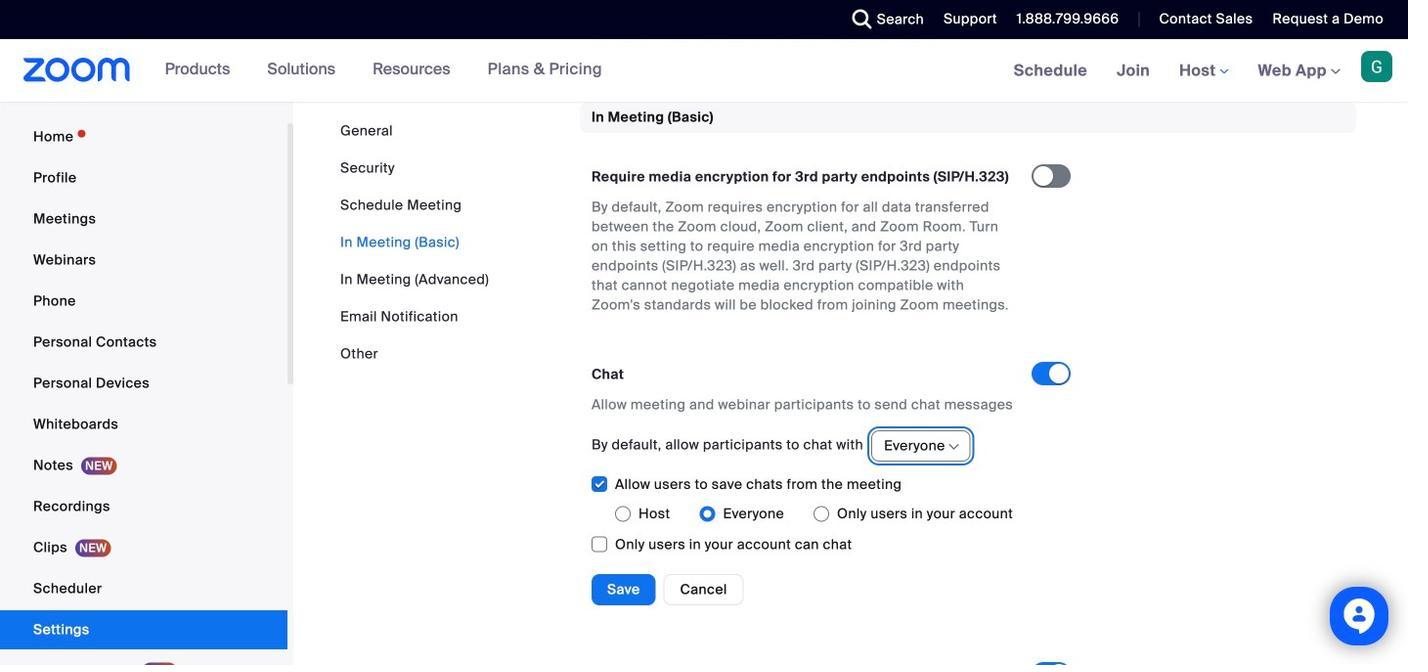 Task type: locate. For each thing, give the bounding box(es) containing it.
banner
[[0, 39, 1409, 103]]

menu bar
[[340, 121, 489, 364]]

zoom logo image
[[23, 58, 131, 82]]

allow users to save chats from the meeting option group
[[615, 498, 1032, 530]]

personal menu menu
[[0, 117, 288, 665]]

in meeting (basic) element
[[580, 102, 1357, 665]]



Task type: describe. For each thing, give the bounding box(es) containing it.
meetings navigation
[[1000, 39, 1409, 103]]

product information navigation
[[150, 39, 617, 102]]

profile picture image
[[1362, 51, 1393, 82]]



Task type: vqa. For each thing, say whether or not it's contained in the screenshot.
application to the bottom
no



